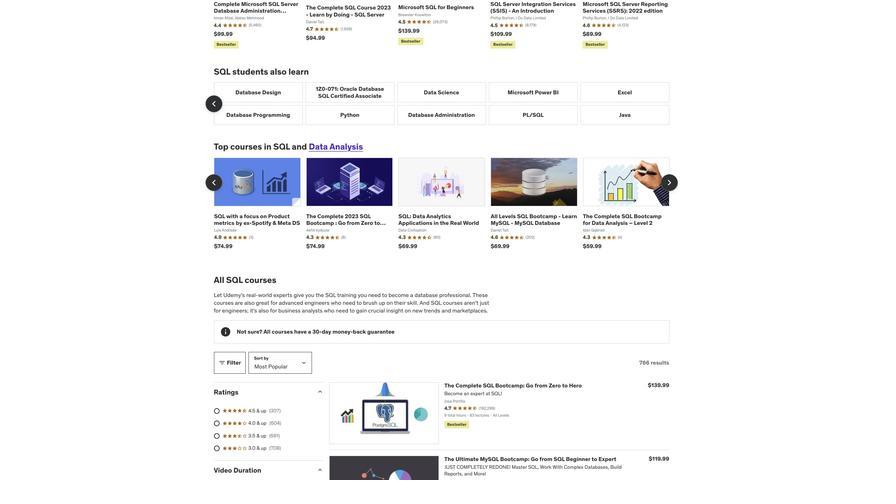 Task type: vqa. For each thing, say whether or not it's contained in the screenshot.


Task type: locate. For each thing, give the bounding box(es) containing it.
1 vertical spatial learn
[[562, 213, 577, 220]]

the complete sql bootcamp for data analysis – level 2
[[583, 213, 662, 227]]

sql inside microsoft sql server reporting services (ssrs): 2022 edition
[[610, 0, 621, 7]]

0 horizontal spatial analysis
[[330, 141, 363, 152]]

database inside the complete microsoft sql server database administration course
[[214, 7, 239, 14]]

766
[[639, 360, 650, 367]]

0 vertical spatial small image
[[218, 360, 225, 367]]

1z0-
[[316, 85, 328, 92]]

a up skill.
[[410, 292, 413, 299]]

experts
[[273, 292, 292, 299]]

focus
[[244, 213, 259, 220]]

let udemy's real-world experts give you the sql training you need to become a database professional. these courses are also great for advanced engineers who need to brush up on their skill. and sql courses aren't just for engineers; it's also for business analysts who need to gain crucial insight on new trends and marketplaces.
[[214, 292, 489, 315]]

1 horizontal spatial a
[[308, 329, 311, 336]]

server
[[281, 0, 298, 7], [503, 0, 520, 7], [622, 0, 640, 7], [367, 11, 384, 18]]

1 horizontal spatial bootcamp
[[529, 213, 557, 220]]

2023 inside the complete sql course 2023 - learn by doing - sql server
[[377, 4, 391, 11]]

services right integration
[[553, 0, 576, 7]]

the complete sql bootcamp: go from zero to hero
[[444, 382, 582, 389]]

guarantee
[[367, 329, 395, 336]]

administration inside the complete microsoft sql server database administration course
[[240, 7, 281, 14]]

766 results status
[[639, 360, 669, 367]]

(ssrs):
[[607, 7, 628, 14]]

by
[[326, 11, 332, 18], [236, 220, 242, 227]]

server inside the 'sql server integration services (ssis) - an introduction'
[[503, 0, 520, 7]]

the complete 2023 sql bootcamp : go from zero to hero
[[306, 213, 380, 233]]

you up brush
[[358, 292, 367, 299]]

0 vertical spatial also
[[270, 66, 287, 77]]

a inside let udemy's real-world experts give you the sql training you need to become a database professional. these courses are also great for advanced engineers who need to brush up on their skill. and sql courses aren't just for engineers; it's also for business analysts who need to gain crucial insight on new trends and marketplaces.
[[410, 292, 413, 299]]

0 horizontal spatial the
[[316, 292, 324, 299]]

1 horizontal spatial on
[[387, 300, 393, 307]]

sql inside 'sql with a focus on product metrics by ex-spotify & meta ds'
[[214, 213, 225, 220]]

2 horizontal spatial bootcamp
[[634, 213, 662, 220]]

analysis for the complete sql bootcamp for data analysis – level 2
[[606, 220, 628, 227]]

1 vertical spatial a
[[410, 292, 413, 299]]

0 horizontal spatial 2023
[[345, 213, 359, 220]]

on up insight
[[387, 300, 393, 307]]

zero inside the complete 2023 sql bootcamp : go from zero to hero
[[361, 220, 373, 227]]

up left (604) at the bottom of the page
[[261, 421, 266, 427]]

by left ex-
[[236, 220, 242, 227]]

results
[[651, 360, 669, 367]]

the
[[306, 4, 316, 11], [306, 213, 316, 220], [583, 213, 593, 220], [444, 382, 454, 389], [444, 456, 454, 463]]

1 vertical spatial by
[[236, 220, 242, 227]]

zero
[[361, 220, 373, 227], [549, 382, 561, 389]]

the inside the complete sql bootcamp for data analysis – level 2
[[583, 213, 593, 220]]

expert
[[599, 456, 616, 463]]

1 vertical spatial the
[[316, 292, 324, 299]]

database programming link
[[214, 105, 303, 125]]

0 vertical spatial carousel element
[[205, 83, 669, 125]]

the for the ultimate mysql bootcamp: go from sql beginner to expert
[[444, 456, 454, 463]]

0 vertical spatial the
[[440, 220, 449, 227]]

database
[[415, 292, 438, 299]]

all up let
[[214, 275, 224, 286]]

data analysis link
[[309, 141, 363, 152]]

& for 3.0 & up
[[257, 446, 260, 452]]

in inside "sql: data analytics applications in the real world"
[[434, 220, 439, 227]]

1 horizontal spatial in
[[434, 220, 439, 227]]

mysql
[[491, 220, 510, 227], [515, 220, 534, 227], [480, 456, 499, 463]]

2 vertical spatial small image
[[316, 467, 323, 474]]

and inside let udemy's real-world experts give you the sql training you need to become a database professional. these courses are also great for advanced engineers who need to brush up on their skill. and sql courses aren't just for engineers; it's also for business analysts who need to gain crucial insight on new trends and marketplaces.
[[442, 308, 451, 315]]

the complete sql course 2023 - learn by doing - sql server link
[[306, 4, 391, 18]]

the up engineers
[[316, 292, 324, 299]]

complete inside the complete microsoft sql server database administration course
[[214, 0, 240, 7]]

by inside the complete sql course 2023 - learn by doing - sql server
[[326, 11, 332, 18]]

up left (691) on the bottom
[[261, 433, 266, 440]]

ultimate
[[456, 456, 479, 463]]

sql server integration services (ssis) - an introduction link
[[490, 0, 576, 14]]

0 vertical spatial from
[[347, 220, 360, 227]]

1 vertical spatial go
[[526, 382, 533, 389]]

2 vertical spatial from
[[540, 456, 552, 463]]

1 you from the left
[[305, 292, 314, 299]]

beginners
[[447, 4, 474, 11]]

insight
[[386, 308, 403, 315]]

carousel element containing 1z0-071: oracle database sql certified associate
[[205, 83, 669, 125]]

2 vertical spatial go
[[531, 456, 538, 463]]

up for (307)
[[261, 408, 266, 414]]

on inside 'sql with a focus on product metrics by ex-spotify & meta ds'
[[260, 213, 267, 220]]

0 horizontal spatial on
[[260, 213, 267, 220]]

& left "meta"
[[273, 220, 276, 227]]

crucial
[[368, 308, 385, 315]]

on down skill.
[[405, 308, 411, 315]]

&
[[273, 220, 276, 227], [256, 408, 260, 414], [257, 421, 260, 427], [256, 433, 260, 440], [257, 446, 260, 452]]

0 horizontal spatial by
[[236, 220, 242, 227]]

also down the great
[[258, 308, 269, 315]]

all right sure?
[[263, 329, 270, 336]]

course inside the complete sql course 2023 - learn by doing - sql server
[[357, 4, 376, 11]]

1 horizontal spatial 2023
[[377, 4, 391, 11]]

server inside microsoft sql server reporting services (ssrs): 2022 edition
[[622, 0, 640, 7]]

python link
[[305, 105, 394, 125]]

0 vertical spatial administration
[[240, 7, 281, 14]]

& for 4.5 & up
[[256, 408, 260, 414]]

carousel element containing sql with a focus on product metrics by ex-spotify & meta ds
[[205, 158, 678, 259]]

microsoft inside microsoft sql server reporting services (ssrs): 2022 edition
[[583, 0, 609, 7]]

0 vertical spatial analysis
[[330, 141, 363, 152]]

database design link
[[214, 83, 303, 102]]

0 vertical spatial learn
[[310, 11, 325, 18]]

services inside the 'sql server integration services (ssis) - an introduction'
[[553, 0, 576, 7]]

all
[[491, 213, 498, 220], [214, 275, 224, 286], [263, 329, 270, 336]]

bootcamp inside all levels sql bootcamp - learn mysql - mysql database
[[529, 213, 557, 220]]

& right 3.5
[[256, 433, 260, 440]]

levels
[[499, 213, 516, 220]]

java link
[[580, 105, 669, 125]]

complete inside the complete sql course 2023 - learn by doing - sql server
[[317, 4, 343, 11]]

up left (708)
[[261, 446, 266, 452]]

by for ex-
[[236, 220, 242, 227]]

1 horizontal spatial hero
[[569, 382, 582, 389]]

sql inside all levels sql bootcamp - learn mysql - mysql database
[[517, 213, 528, 220]]

courses
[[230, 141, 262, 152], [245, 275, 276, 286], [214, 300, 234, 307], [443, 300, 463, 307], [272, 329, 293, 336]]

not
[[237, 329, 246, 336]]

carousel element
[[205, 83, 669, 125], [205, 158, 678, 259]]

database inside 1z0-071: oracle database sql certified associate
[[359, 85, 384, 92]]

0 horizontal spatial in
[[264, 141, 271, 152]]

the inside the complete sql course 2023 - learn by doing - sql server
[[306, 4, 316, 11]]

& for 3.5 & up
[[256, 433, 260, 440]]

you up engineers
[[305, 292, 314, 299]]

1 horizontal spatial you
[[358, 292, 367, 299]]

1 horizontal spatial the
[[440, 220, 449, 227]]

microsoft sql server reporting services (ssrs): 2022 edition link
[[583, 0, 668, 14]]

spotify
[[252, 220, 271, 227]]

money-
[[333, 329, 353, 336]]

0 horizontal spatial all
[[214, 275, 224, 286]]

2 horizontal spatial a
[[410, 292, 413, 299]]

0 horizontal spatial a
[[240, 213, 243, 220]]

the complete sql bootcamp: go from zero to hero link
[[444, 382, 582, 389]]

2 vertical spatial on
[[405, 308, 411, 315]]

up up crucial
[[379, 300, 385, 307]]

bootcamp: for sql
[[495, 382, 525, 389]]

server inside the complete microsoft sql server database administration course
[[281, 0, 298, 7]]

0 vertical spatial and
[[292, 141, 307, 152]]

1 vertical spatial all
[[214, 275, 224, 286]]

0 horizontal spatial course
[[214, 14, 233, 21]]

microsoft sql server reporting services (ssrs): 2022 edition
[[583, 0, 668, 14]]

in down programming
[[264, 141, 271, 152]]

1 vertical spatial hero
[[569, 382, 582, 389]]

0 horizontal spatial zero
[[361, 220, 373, 227]]

0 vertical spatial by
[[326, 11, 332, 18]]

analysis
[[330, 141, 363, 152], [606, 220, 628, 227]]

administration
[[240, 7, 281, 14], [435, 112, 475, 119]]

1 vertical spatial administration
[[435, 112, 475, 119]]

0 horizontal spatial bootcamp
[[306, 220, 334, 227]]

0 horizontal spatial hero
[[306, 226, 319, 233]]

have
[[294, 329, 307, 336]]

learn inside all levels sql bootcamp - learn mysql - mysql database
[[562, 213, 577, 220]]

1 vertical spatial from
[[535, 382, 548, 389]]

1 horizontal spatial analysis
[[606, 220, 628, 227]]

reporting
[[641, 0, 668, 7]]

all for all levels sql bootcamp - learn mysql - mysql database
[[491, 213, 498, 220]]

who down engineers
[[324, 308, 334, 315]]

previous image
[[208, 98, 219, 110]]

1 horizontal spatial learn
[[562, 213, 577, 220]]

1 vertical spatial bootcamp:
[[500, 456, 530, 463]]

bootcamp inside the complete sql bootcamp for data analysis – level 2
[[634, 213, 662, 220]]

& right 4.0
[[257, 421, 260, 427]]

0 horizontal spatial services
[[553, 0, 576, 7]]

& right the 3.0
[[257, 446, 260, 452]]

complete for the complete sql bootcamp for data analysis – level 2
[[594, 213, 620, 220]]

by left the "doing"
[[326, 11, 332, 18]]

duration
[[234, 467, 261, 475]]

2 horizontal spatial all
[[491, 213, 498, 220]]

0 vertical spatial need
[[368, 292, 381, 299]]

0 vertical spatial all
[[491, 213, 498, 220]]

1 vertical spatial on
[[387, 300, 393, 307]]

the inside the complete 2023 sql bootcamp : go from zero to hero
[[306, 213, 316, 220]]

1 horizontal spatial course
[[357, 4, 376, 11]]

1 carousel element from the top
[[205, 83, 669, 125]]

analysis left –
[[606, 220, 628, 227]]

by for doing
[[326, 11, 332, 18]]

0 vertical spatial a
[[240, 213, 243, 220]]

analysis down the python link
[[330, 141, 363, 152]]

trends
[[424, 308, 440, 315]]

up left (307) on the left of page
[[261, 408, 266, 414]]

on right focus
[[260, 213, 267, 220]]

from for the ultimate mysql bootcamp: go from sql beginner to expert
[[540, 456, 552, 463]]

0 horizontal spatial learn
[[310, 11, 325, 18]]

1 horizontal spatial also
[[258, 308, 269, 315]]

1 horizontal spatial and
[[442, 308, 451, 315]]

1 vertical spatial zero
[[549, 382, 561, 389]]

1 vertical spatial small image
[[316, 389, 323, 396]]

video
[[214, 467, 232, 475]]

filter button
[[214, 352, 246, 374]]

0 vertical spatial on
[[260, 213, 267, 220]]

analysts
[[302, 308, 323, 315]]

in left real on the top right of page
[[434, 220, 439, 227]]

previous image
[[208, 177, 219, 189]]

1 horizontal spatial services
[[583, 7, 606, 14]]

become
[[389, 292, 409, 299]]

go inside the complete 2023 sql bootcamp : go from zero to hero
[[338, 220, 346, 227]]

& right 4.5
[[256, 408, 260, 414]]

analytics
[[426, 213, 451, 220]]

a right with
[[240, 213, 243, 220]]

1 vertical spatial carousel element
[[205, 158, 678, 259]]

microsoft for microsoft power bi
[[508, 89, 534, 96]]

also left learn
[[270, 66, 287, 77]]

2 horizontal spatial also
[[270, 66, 287, 77]]

microsoft for microsoft sql server reporting services (ssrs): 2022 edition
[[583, 0, 609, 7]]

1 horizontal spatial zero
[[549, 382, 561, 389]]

data
[[424, 89, 437, 96], [309, 141, 328, 152], [413, 213, 425, 220], [592, 220, 604, 227]]

all left levels
[[491, 213, 498, 220]]

a inside 'sql with a focus on product metrics by ex-spotify & meta ds'
[[240, 213, 243, 220]]

up for (604)
[[261, 421, 266, 427]]

bootcamp:
[[495, 382, 525, 389], [500, 456, 530, 463]]

all inside all levels sql bootcamp - learn mysql - mysql database
[[491, 213, 498, 220]]

:
[[335, 220, 337, 227]]

small image
[[218, 360, 225, 367], [316, 389, 323, 396], [316, 467, 323, 474]]

0 horizontal spatial you
[[305, 292, 314, 299]]

data science link
[[397, 83, 486, 102]]

from for the complete sql bootcamp: go from zero to hero
[[535, 382, 548, 389]]

sql
[[268, 0, 279, 7], [490, 0, 502, 7], [610, 0, 621, 7], [425, 4, 437, 11], [345, 4, 356, 11], [354, 11, 366, 18], [214, 66, 230, 77], [318, 92, 329, 99], [273, 141, 290, 152], [214, 213, 225, 220], [360, 213, 371, 220], [517, 213, 528, 220], [622, 213, 633, 220], [226, 275, 243, 286], [325, 292, 336, 299], [431, 300, 442, 307], [483, 382, 494, 389], [554, 456, 565, 463]]

a
[[240, 213, 243, 220], [410, 292, 413, 299], [308, 329, 311, 336]]

hero
[[306, 226, 319, 233], [569, 382, 582, 389]]

in
[[264, 141, 271, 152], [434, 220, 439, 227]]

0 vertical spatial bootcamp:
[[495, 382, 525, 389]]

course
[[357, 4, 376, 11], [214, 14, 233, 21]]

all sql courses
[[214, 275, 276, 286]]

0 horizontal spatial also
[[244, 300, 255, 307]]

services left (ssrs):
[[583, 7, 606, 14]]

1 horizontal spatial by
[[326, 11, 332, 18]]

1 vertical spatial 2023
[[345, 213, 359, 220]]

1 vertical spatial analysis
[[606, 220, 628, 227]]

2 vertical spatial a
[[308, 329, 311, 336]]

the left real on the top right of page
[[440, 220, 449, 227]]

1 vertical spatial course
[[214, 14, 233, 21]]

complete inside the complete sql bootcamp for data analysis – level 2
[[594, 213, 620, 220]]

0 vertical spatial course
[[357, 4, 376, 11]]

who down training
[[331, 300, 341, 307]]

advanced
[[279, 300, 303, 307]]

complete for the complete sql bootcamp: go from zero to hero
[[456, 382, 482, 389]]

the complete sql course 2023 - learn by doing - sql server
[[306, 4, 391, 18]]

meta
[[278, 220, 291, 227]]

microsoft inside the complete microsoft sql server database administration course
[[241, 0, 267, 7]]

complete inside the complete 2023 sql bootcamp : go from zero to hero
[[317, 213, 344, 220]]

back
[[353, 329, 366, 336]]

2 carousel element from the top
[[205, 158, 678, 259]]

1 vertical spatial also
[[244, 300, 255, 307]]

real
[[450, 220, 462, 227]]

the inside "sql: data analytics applications in the real world"
[[440, 220, 449, 227]]

on
[[260, 213, 267, 220], [387, 300, 393, 307], [405, 308, 411, 315]]

by inside 'sql with a focus on product metrics by ex-spotify & meta ds'
[[236, 220, 242, 227]]

the complete sql bootcamp for data analysis – level 2 link
[[583, 213, 662, 227]]

0 vertical spatial zero
[[361, 220, 373, 227]]

0 horizontal spatial and
[[292, 141, 307, 152]]

small image for ratings
[[316, 389, 323, 396]]

bootcamp inside the complete 2023 sql bootcamp : go from zero to hero
[[306, 220, 334, 227]]

2 vertical spatial all
[[263, 329, 270, 336]]

a left 30-
[[308, 329, 311, 336]]

1 vertical spatial and
[[442, 308, 451, 315]]

world
[[463, 220, 479, 227]]

1 horizontal spatial administration
[[435, 112, 475, 119]]

also down real-
[[244, 300, 255, 307]]

courses up world
[[245, 275, 276, 286]]

microsoft sql for beginners link
[[398, 4, 474, 11]]

0 vertical spatial 2023
[[377, 4, 391, 11]]

0 vertical spatial hero
[[306, 226, 319, 233]]

1 vertical spatial in
[[434, 220, 439, 227]]

analysis inside the complete sql bootcamp for data analysis – level 2
[[606, 220, 628, 227]]

0 vertical spatial who
[[331, 300, 341, 307]]

for inside the complete sql bootcamp for data analysis – level 2
[[583, 220, 591, 227]]

up inside let udemy's real-world experts give you the sql training you need to become a database professional. these courses are also great for advanced engineers who need to brush up on their skill. and sql courses aren't just for engineers; it's also for business analysts who need to gain crucial insight on new trends and marketplaces.
[[379, 300, 385, 307]]

courses down professional.
[[443, 300, 463, 307]]

–
[[629, 220, 633, 227]]

let
[[214, 292, 222, 299]]

also
[[270, 66, 287, 77], [244, 300, 255, 307], [258, 308, 269, 315]]

0 vertical spatial go
[[338, 220, 346, 227]]

0 horizontal spatial administration
[[240, 7, 281, 14]]

2 vertical spatial also
[[258, 308, 269, 315]]



Task type: describe. For each thing, give the bounding box(es) containing it.
database design
[[235, 89, 281, 96]]

2 horizontal spatial on
[[405, 308, 411, 315]]

database inside all levels sql bootcamp - learn mysql - mysql database
[[535, 220, 560, 227]]

microsoft sql for beginners
[[398, 4, 474, 11]]

766 results
[[639, 360, 669, 367]]

the for the complete 2023 sql bootcamp : go from zero to hero
[[306, 213, 316, 220]]

beginner
[[566, 456, 590, 463]]

engineers
[[305, 300, 330, 307]]

carousel element for sql students also learn
[[205, 83, 669, 125]]

analysis for top courses in sql and data analysis
[[330, 141, 363, 152]]

pl/sql
[[523, 112, 544, 119]]

- inside the 'sql server integration services (ssis) - an introduction'
[[509, 7, 511, 14]]

4.5 & up (307)
[[248, 408, 281, 414]]

excel link
[[580, 83, 669, 102]]

applications
[[398, 220, 432, 227]]

the for the complete sql bootcamp: go from zero to hero
[[444, 382, 454, 389]]

bi
[[553, 89, 559, 96]]

3.5 & up (691)
[[248, 433, 280, 440]]

python
[[340, 112, 360, 119]]

(691)
[[269, 433, 280, 440]]

bootcamp for database
[[529, 213, 557, 220]]

the for the complete sql course 2023 - learn by doing - sql server
[[306, 4, 316, 11]]

3.0 & up (708)
[[248, 446, 281, 452]]

an
[[512, 7, 519, 14]]

go for ultimate
[[531, 456, 538, 463]]

sql inside the complete 2023 sql bootcamp : go from zero to hero
[[360, 213, 371, 220]]

sql: data analytics applications in the real world link
[[398, 213, 479, 227]]

aren't
[[464, 300, 479, 307]]

database administration
[[408, 112, 475, 119]]

2023 inside the complete 2023 sql bootcamp : go from zero to hero
[[345, 213, 359, 220]]

$139.99
[[648, 382, 669, 389]]

give
[[294, 292, 304, 299]]

real-
[[246, 292, 258, 299]]

1z0-071: oracle database sql certified associate
[[316, 85, 384, 99]]

carousel element for and
[[205, 158, 678, 259]]

from inside the complete 2023 sql bootcamp : go from zero to hero
[[347, 220, 360, 227]]

1 horizontal spatial all
[[263, 329, 270, 336]]

30-
[[312, 329, 322, 336]]

complete microsoft sql server database administration course link
[[214, 0, 298, 21]]

to inside the complete 2023 sql bootcamp : go from zero to hero
[[374, 220, 380, 227]]

(604)
[[269, 421, 281, 427]]

brush
[[363, 300, 377, 307]]

not sure? all courses have a 30-day money-back guarantee
[[237, 329, 395, 336]]

video duration
[[214, 467, 261, 475]]

the ultimate mysql bootcamp: go from sql beginner to expert link
[[444, 456, 616, 463]]

courses left the have
[[272, 329, 293, 336]]

gain
[[356, 308, 367, 315]]

video duration button
[[214, 467, 311, 475]]

sql students also learn
[[214, 66, 309, 77]]

bootcamp: for mysql
[[500, 456, 530, 463]]

$119.99
[[649, 456, 669, 463]]

sql with a focus on product metrics by ex-spotify & meta ds link
[[214, 213, 300, 227]]

sql inside the complete sql bootcamp for data analysis – level 2
[[622, 213, 633, 220]]

integration
[[522, 0, 552, 7]]

sql inside 1z0-071: oracle database sql certified associate
[[318, 92, 329, 99]]

administration inside the database administration link
[[435, 112, 475, 119]]

learn inside the complete sql course 2023 - learn by doing - sql server
[[310, 11, 325, 18]]

course inside the complete microsoft sql server database administration course
[[214, 14, 233, 21]]

their
[[394, 300, 406, 307]]

complete for the complete sql course 2023 - learn by doing - sql server
[[317, 4, 343, 11]]

with
[[226, 213, 238, 220]]

sql inside the 'sql server integration services (ssis) - an introduction'
[[490, 0, 502, 7]]

complete for the complete 2023 sql bootcamp : go from zero to hero
[[317, 213, 344, 220]]

java
[[619, 112, 631, 119]]

sql with a focus on product metrics by ex-spotify & meta ds
[[214, 213, 300, 227]]

the inside let udemy's real-world experts give you the sql training you need to become a database professional. these courses are also great for advanced engineers who need to brush up on their skill. and sql courses aren't just for engineers; it's also for business analysts who need to gain crucial insight on new trends and marketplaces.
[[316, 292, 324, 299]]

day
[[322, 329, 331, 336]]

oracle
[[340, 85, 357, 92]]

database programming
[[226, 112, 290, 119]]

top
[[214, 141, 228, 152]]

courses down let
[[214, 300, 234, 307]]

the ultimate mysql bootcamp: go from sql beginner to expert
[[444, 456, 616, 463]]

1 vertical spatial who
[[324, 308, 334, 315]]

small image for video duration
[[316, 467, 323, 474]]

all levels sql bootcamp - learn mysql - mysql database link
[[491, 213, 577, 227]]

filter
[[227, 360, 241, 367]]

data science
[[424, 89, 459, 96]]

& for 4.0 & up
[[257, 421, 260, 427]]

science
[[438, 89, 459, 96]]

great
[[256, 300, 269, 307]]

metrics
[[214, 220, 235, 227]]

top courses in sql and data analysis
[[214, 141, 363, 152]]

all for all sql courses
[[214, 275, 224, 286]]

1 vertical spatial need
[[343, 300, 355, 307]]

bootcamp for 2
[[634, 213, 662, 220]]

hero inside the complete 2023 sql bootcamp : go from zero to hero
[[306, 226, 319, 233]]

data inside the complete sql bootcamp for data analysis – level 2
[[592, 220, 604, 227]]

2 you from the left
[[358, 292, 367, 299]]

new
[[412, 308, 423, 315]]

(708)
[[269, 446, 281, 452]]

& inside 'sql with a focus on product metrics by ex-spotify & meta ds'
[[273, 220, 276, 227]]

3.5
[[248, 433, 255, 440]]

sql inside the complete microsoft sql server database administration course
[[268, 0, 279, 7]]

are
[[235, 300, 243, 307]]

2 vertical spatial need
[[336, 308, 348, 315]]

server inside the complete sql course 2023 - learn by doing - sql server
[[367, 11, 384, 18]]

1z0-071: oracle database sql certified associate link
[[305, 83, 394, 102]]

courses right top
[[230, 141, 262, 152]]

4.0
[[248, 421, 255, 427]]

all levels sql bootcamp - learn mysql - mysql database
[[491, 213, 577, 227]]

2022
[[629, 7, 643, 14]]

just
[[480, 300, 489, 307]]

microsoft for microsoft sql for beginners
[[398, 4, 424, 11]]

certified
[[331, 92, 354, 99]]

students
[[232, 66, 268, 77]]

3.0
[[248, 446, 255, 452]]

up for (691)
[[261, 433, 266, 440]]

introduction
[[520, 7, 554, 14]]

the for the complete sql bootcamp for data analysis – level 2
[[583, 213, 593, 220]]

2
[[649, 220, 653, 227]]

next image
[[664, 177, 675, 189]]

ds
[[292, 220, 300, 227]]

small image inside the filter button
[[218, 360, 225, 367]]

data inside "sql: data analytics applications in the real world"
[[413, 213, 425, 220]]

associate
[[355, 92, 382, 99]]

services inside microsoft sql server reporting services (ssrs): 2022 edition
[[583, 7, 606, 14]]

business
[[278, 308, 301, 315]]

pl/sql link
[[489, 105, 578, 125]]

design
[[262, 89, 281, 96]]

go for complete
[[526, 382, 533, 389]]

071:
[[328, 85, 339, 92]]

0 vertical spatial in
[[264, 141, 271, 152]]

marketplaces.
[[452, 308, 488, 315]]

sure?
[[248, 329, 262, 336]]

sql: data analytics applications in the real world
[[398, 213, 479, 227]]

sql:
[[398, 213, 411, 220]]

these
[[473, 292, 488, 299]]

engineers;
[[222, 308, 248, 315]]

ratings
[[214, 388, 238, 397]]

database administration link
[[397, 105, 486, 125]]

up for (708)
[[261, 446, 266, 452]]



